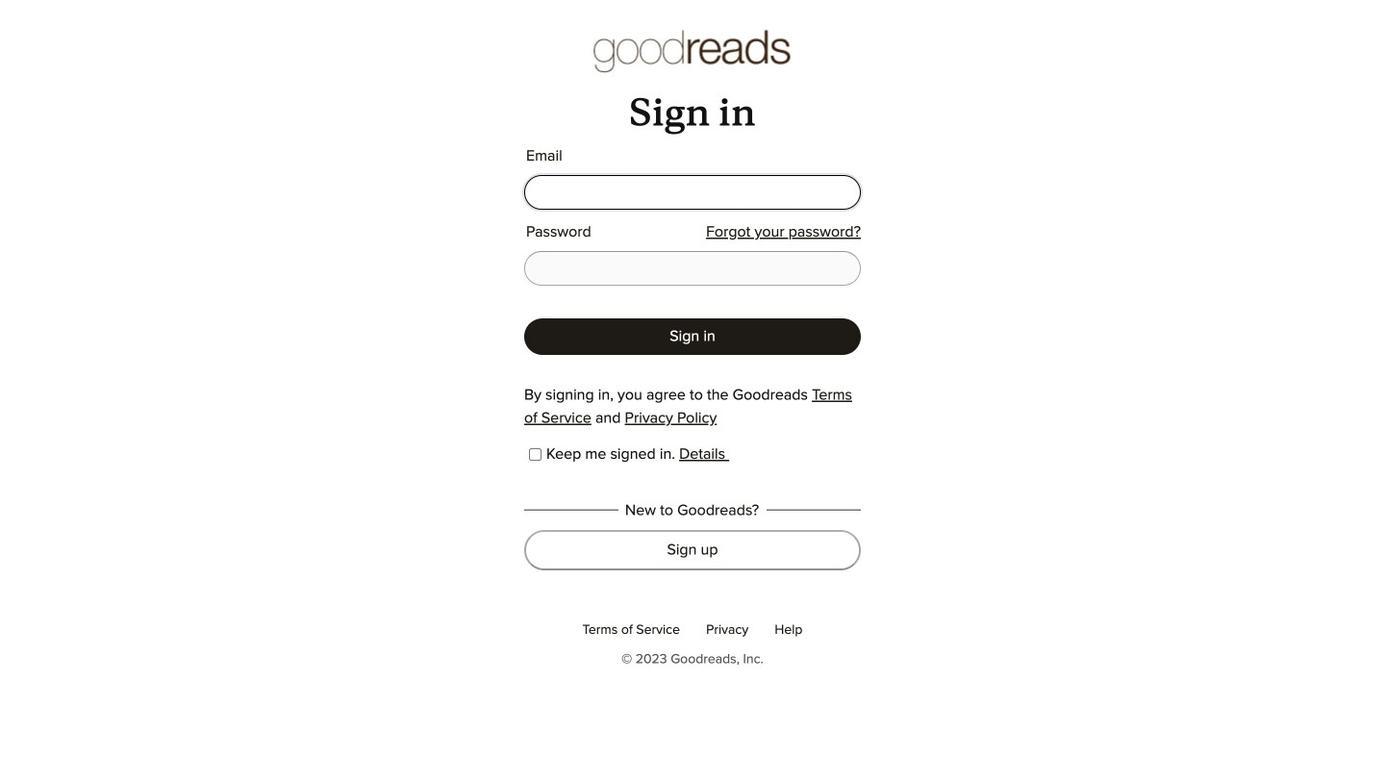 Task type: vqa. For each thing, say whether or not it's contained in the screenshot.
22 likes Link
no



Task type: locate. For each thing, give the bounding box(es) containing it.
None submit
[[524, 319, 861, 355]]

None email field
[[524, 175, 861, 210]]

None checkbox
[[529, 449, 542, 461]]

None password field
[[524, 251, 861, 286]]



Task type: describe. For each thing, give the bounding box(es) containing it.
goodreads image
[[594, 29, 791, 75]]



